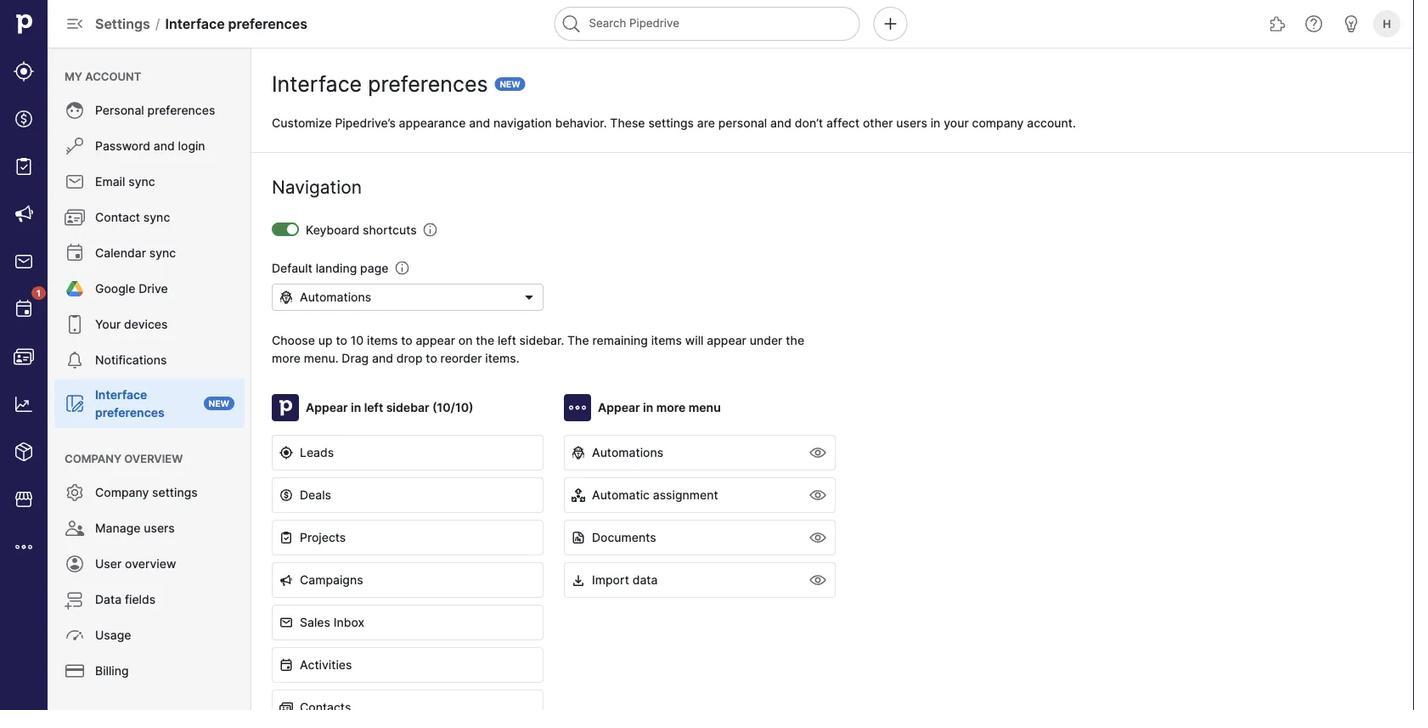 Task type: locate. For each thing, give the bounding box(es) containing it.
1 vertical spatial color secondary image
[[808, 570, 828, 590]]

company for company overview
[[65, 452, 122, 465]]

sync up calendar sync link
[[143, 210, 170, 225]]

new inside the interface preferences menu item
[[209, 398, 229, 409]]

users
[[897, 116, 928, 130], [144, 521, 175, 536]]

interface inside interface preferences
[[95, 387, 147, 402]]

2 color undefined image from the top
[[65, 279, 85, 299]]

0 horizontal spatial appear
[[416, 333, 455, 347]]

overview
[[124, 452, 183, 465], [125, 557, 176, 571]]

color undefined image left the email
[[65, 172, 85, 192]]

in
[[931, 116, 941, 130], [351, 401, 361, 415], [643, 401, 653, 415]]

appear right will
[[707, 333, 747, 347]]

color primary image for campaigns
[[280, 573, 293, 587]]

h button
[[1370, 7, 1404, 41]]

0 vertical spatial left
[[498, 333, 516, 347]]

automations down landing
[[300, 290, 371, 305]]

the
[[476, 333, 495, 347], [786, 333, 805, 347]]

1 vertical spatial color secondary image
[[808, 528, 828, 548]]

drop
[[397, 351, 423, 365]]

campaigns
[[300, 573, 363, 587]]

color undefined image inside billing link
[[65, 661, 85, 681]]

in down drag
[[351, 401, 361, 415]]

password and login link
[[54, 129, 245, 163]]

calendar sync
[[95, 246, 176, 260]]

and left login at left
[[154, 139, 175, 153]]

color undefined image left manage
[[65, 518, 85, 539]]

left up items.
[[498, 333, 516, 347]]

color primary image inside automatic assignment button
[[572, 489, 585, 502]]

2 color secondary image from the top
[[808, 528, 828, 548]]

1 horizontal spatial the
[[786, 333, 805, 347]]

0 vertical spatial interface
[[165, 15, 225, 32]]

your
[[95, 317, 121, 332]]

left left sidebar
[[364, 401, 383, 415]]

to left "10"
[[336, 333, 347, 347]]

deals
[[300, 488, 331, 503]]

documents
[[592, 531, 657, 545]]

color secondary image for automations
[[808, 443, 828, 463]]

sync for contact sync
[[143, 210, 170, 225]]

0 vertical spatial overview
[[124, 452, 183, 465]]

0 horizontal spatial automations
[[300, 290, 371, 305]]

1 horizontal spatial items
[[651, 333, 682, 347]]

color primary image inside the sales inbox button
[[280, 616, 293, 630]]

color primary image up sidebar.
[[522, 291, 536, 304]]

color primary image inside activities button
[[280, 658, 293, 672]]

sales inbox
[[300, 616, 365, 630]]

color primary image left documents
[[572, 531, 585, 545]]

color undefined image
[[65, 100, 85, 121], [65, 279, 85, 299], [65, 314, 85, 335], [65, 483, 85, 503], [65, 554, 85, 574], [65, 625, 85, 646]]

color primary image inside campaigns button
[[280, 573, 293, 587]]

0 horizontal spatial interface preferences
[[95, 387, 165, 420]]

6 color undefined image from the top
[[65, 625, 85, 646]]

0 vertical spatial color secondary image
[[808, 485, 828, 506]]

items right "10"
[[367, 333, 398, 347]]

color undefined image inside your devices link
[[65, 314, 85, 335]]

2 color secondary image from the top
[[808, 570, 828, 590]]

color undefined image for personal
[[65, 100, 85, 121]]

appear up 'leads'
[[306, 401, 348, 415]]

settings up manage users link
[[152, 486, 198, 500]]

1 vertical spatial interface preferences
[[95, 387, 165, 420]]

default landing page
[[272, 261, 389, 275]]

0 vertical spatial color secondary image
[[808, 443, 828, 463]]

1 horizontal spatial appear
[[707, 333, 747, 347]]

1 horizontal spatial new
[[500, 79, 521, 89]]

company settings link
[[54, 476, 245, 510]]

color secondary image for import data
[[808, 570, 828, 590]]

color undefined image inside data fields link
[[65, 590, 85, 610]]

up
[[318, 333, 333, 347]]

1 horizontal spatial automations
[[592, 446, 664, 460]]

billing link
[[54, 654, 245, 688]]

1 horizontal spatial in
[[643, 401, 653, 415]]

more down choose
[[272, 351, 301, 365]]

Automations field
[[272, 284, 544, 311]]

color primary image
[[280, 291, 293, 304], [280, 446, 293, 460], [572, 446, 585, 460], [280, 489, 293, 502], [572, 489, 585, 502], [280, 573, 293, 587], [280, 616, 293, 630], [280, 658, 293, 672], [280, 701, 293, 710]]

left
[[498, 333, 516, 347], [364, 401, 383, 415]]

settings left 'are'
[[649, 116, 694, 130]]

usage
[[95, 628, 131, 643]]

contacts image
[[14, 347, 34, 367]]

color primary image for sales inbox
[[280, 616, 293, 630]]

color undefined image inside calendar sync link
[[65, 243, 85, 263]]

color undefined image left the password
[[65, 136, 85, 156]]

home image
[[11, 11, 37, 37]]

customize
[[272, 116, 332, 130]]

my account
[[65, 70, 141, 83]]

color undefined image for contact sync
[[65, 207, 85, 228]]

manage users link
[[54, 511, 245, 545]]

color undefined image right insights "icon"
[[65, 393, 85, 414]]

0 horizontal spatial interface
[[95, 387, 147, 402]]

info image
[[424, 223, 437, 237]]

1 horizontal spatial appear
[[598, 401, 640, 415]]

color secondary image inside documents button
[[808, 528, 828, 548]]

interface preferences up pipedrive's
[[272, 71, 488, 97]]

appear left on
[[416, 333, 455, 347]]

color undefined image right contacts icon
[[65, 350, 85, 370]]

color secondary image
[[808, 485, 828, 506], [808, 528, 828, 548]]

keyboard
[[306, 223, 360, 237]]

1 vertical spatial company
[[95, 486, 149, 500]]

personal preferences link
[[54, 93, 245, 127]]

color undefined image inside manage users link
[[65, 518, 85, 539]]

affect
[[827, 116, 860, 130]]

color undefined image left usage
[[65, 625, 85, 646]]

company up company settings
[[65, 452, 122, 465]]

1 menu
[[0, 0, 48, 710]]

1 vertical spatial new
[[209, 398, 229, 409]]

1 vertical spatial interface
[[272, 71, 362, 97]]

color undefined image left your
[[65, 314, 85, 335]]

color primary image inside the import data 'button'
[[572, 573, 585, 587]]

1 the from the left
[[476, 333, 495, 347]]

0 horizontal spatial items
[[367, 333, 398, 347]]

3 color undefined image from the top
[[65, 314, 85, 335]]

1 vertical spatial automations
[[592, 446, 664, 460]]

4 color undefined image from the top
[[65, 483, 85, 503]]

more
[[272, 351, 301, 365], [656, 401, 686, 415]]

2 horizontal spatial in
[[931, 116, 941, 130]]

color undefined image inside email sync link
[[65, 172, 85, 192]]

more left menu
[[656, 401, 686, 415]]

overview up company settings link
[[124, 452, 183, 465]]

color secondary image inside automations button
[[808, 443, 828, 463]]

0 horizontal spatial appear
[[306, 401, 348, 415]]

overview down manage users link
[[125, 557, 176, 571]]

sync for email sync
[[128, 175, 155, 189]]

info image
[[395, 261, 409, 275]]

color secondary image inside the import data 'button'
[[808, 570, 828, 590]]

personal preferences
[[95, 103, 215, 118]]

color undefined image for google
[[65, 279, 85, 299]]

menu
[[48, 48, 251, 710]]

appear for appear in left sidebar (10/10)
[[306, 401, 348, 415]]

0 vertical spatial more
[[272, 351, 301, 365]]

color undefined image inside user overview link
[[65, 554, 85, 574]]

overview for company overview
[[124, 452, 183, 465]]

appear
[[416, 333, 455, 347], [707, 333, 747, 347]]

choose up to 10 items to appear on the left sidebar. the remaining items will appear under the more menu. drag and drop to reorder items.
[[272, 333, 805, 365]]

reorder
[[441, 351, 482, 365]]

color primary image inside projects button
[[280, 531, 293, 545]]

sync right the email
[[128, 175, 155, 189]]

color primary image left the 'projects'
[[280, 531, 293, 545]]

sales inbox image
[[14, 251, 34, 272]]

data fields
[[95, 593, 156, 607]]

1 vertical spatial sync
[[143, 210, 170, 225]]

users down company settings link
[[144, 521, 175, 536]]

color secondary image
[[808, 443, 828, 463], [808, 570, 828, 590]]

color primary image inside automations popup button
[[280, 291, 293, 304]]

company down company overview at the bottom left
[[95, 486, 149, 500]]

2 vertical spatial sync
[[149, 246, 176, 260]]

interface right / at the left top of page
[[165, 15, 225, 32]]

0 horizontal spatial settings
[[152, 486, 198, 500]]

color undefined image right marketplace image
[[65, 483, 85, 503]]

new up navigation
[[500, 79, 521, 89]]

1 appear from the left
[[306, 401, 348, 415]]

2 appear from the left
[[598, 401, 640, 415]]

items left will
[[651, 333, 682, 347]]

color undefined image up contacts icon
[[14, 299, 34, 319]]

the right under
[[786, 333, 805, 347]]

0 vertical spatial interface preferences
[[272, 71, 488, 97]]

color undefined image inside contact sync link
[[65, 207, 85, 228]]

color undefined image down my on the top left
[[65, 100, 85, 121]]

0 horizontal spatial more
[[272, 351, 301, 365]]

interface up "customize"
[[272, 71, 362, 97]]

import data button
[[564, 562, 836, 598]]

1 horizontal spatial users
[[897, 116, 928, 130]]

color primary image for projects
[[280, 531, 293, 545]]

1 color secondary image from the top
[[808, 485, 828, 506]]

color undefined image left user
[[65, 554, 85, 574]]

calendar
[[95, 246, 146, 260]]

0 vertical spatial company
[[65, 452, 122, 465]]

color primary image for activities
[[280, 658, 293, 672]]

1 color undefined image from the top
[[65, 100, 85, 121]]

color primary image inside deals button
[[280, 489, 293, 502]]

1 horizontal spatial settings
[[649, 116, 694, 130]]

color undefined image inside 1 link
[[14, 299, 34, 319]]

1 vertical spatial overview
[[125, 557, 176, 571]]

sync up the drive
[[149, 246, 176, 260]]

1 vertical spatial more
[[656, 401, 686, 415]]

0 horizontal spatial in
[[351, 401, 361, 415]]

data
[[633, 573, 658, 587]]

color primary image for leads
[[280, 446, 293, 460]]

1 horizontal spatial interface preferences
[[272, 71, 488, 97]]

5 color undefined image from the top
[[65, 554, 85, 574]]

password and login
[[95, 139, 205, 153]]

interface preferences down notifications
[[95, 387, 165, 420]]

color undefined image inside personal preferences link
[[65, 100, 85, 121]]

contact sync link
[[54, 201, 245, 234]]

color undefined image left calendar
[[65, 243, 85, 263]]

items
[[367, 333, 398, 347], [651, 333, 682, 347]]

and left navigation
[[469, 116, 490, 130]]

color undefined image inside google drive link
[[65, 279, 85, 299]]

interface preferences menu item
[[48, 379, 251, 428]]

and inside the choose up to 10 items to appear on the left sidebar. the remaining items will appear under the more menu. drag and drop to reorder items.
[[372, 351, 393, 365]]

automatic assignment
[[592, 488, 718, 503]]

leads
[[300, 446, 334, 460]]

color undefined image left billing
[[65, 661, 85, 681]]

preferences
[[228, 15, 308, 32], [368, 71, 488, 97], [147, 103, 215, 118], [95, 405, 165, 420]]

color undefined image right 1
[[65, 279, 85, 299]]

sales inbox button
[[272, 605, 544, 641]]

1 horizontal spatial left
[[498, 333, 516, 347]]

products image
[[14, 442, 34, 462]]

email sync
[[95, 175, 155, 189]]

insights image
[[14, 394, 34, 415]]

new down notifications link
[[209, 398, 229, 409]]

2 items from the left
[[651, 333, 682, 347]]

automatic
[[592, 488, 650, 503]]

interface
[[165, 15, 225, 32], [272, 71, 362, 97], [95, 387, 147, 402]]

settings
[[95, 15, 150, 32]]

0 vertical spatial sync
[[128, 175, 155, 189]]

0 horizontal spatial to
[[336, 333, 347, 347]]

2 horizontal spatial interface
[[272, 71, 362, 97]]

2 vertical spatial interface
[[95, 387, 147, 402]]

and left drop
[[372, 351, 393, 365]]

color primary image left import
[[572, 573, 585, 587]]

color undefined image inside company settings link
[[65, 483, 85, 503]]

remaining
[[593, 333, 648, 347]]

color undefined image inside the interface preferences menu item
[[65, 393, 85, 414]]

to right drop
[[426, 351, 437, 365]]

manage users
[[95, 521, 175, 536]]

users right other
[[897, 116, 928, 130]]

menu toggle image
[[65, 14, 85, 34]]

other
[[863, 116, 893, 130]]

color undefined image left contact
[[65, 207, 85, 228]]

0 vertical spatial automations
[[300, 290, 371, 305]]

preferences inside menu item
[[95, 405, 165, 420]]

appear down remaining
[[598, 401, 640, 415]]

interface down notifications
[[95, 387, 147, 402]]

0 horizontal spatial new
[[209, 398, 229, 409]]

documents button
[[564, 520, 836, 556]]

left inside the choose up to 10 items to appear on the left sidebar. the remaining items will appear under the more menu. drag and drop to reorder items.
[[498, 333, 516, 347]]

0 vertical spatial settings
[[649, 116, 694, 130]]

2 horizontal spatial to
[[426, 351, 437, 365]]

1 vertical spatial settings
[[152, 486, 198, 500]]

overview for user overview
[[125, 557, 176, 571]]

color primary image inside automations popup button
[[522, 291, 536, 304]]

color primary image
[[522, 291, 536, 304], [280, 531, 293, 545], [572, 531, 585, 545], [572, 573, 585, 587]]

0 horizontal spatial the
[[476, 333, 495, 347]]

activities button
[[272, 647, 544, 683]]

and
[[469, 116, 490, 130], [771, 116, 792, 130], [154, 139, 175, 153], [372, 351, 393, 365]]

in left 'your'
[[931, 116, 941, 130]]

0 horizontal spatial users
[[144, 521, 175, 536]]

1 color secondary image from the top
[[808, 443, 828, 463]]

color undefined image inside usage link
[[65, 625, 85, 646]]

color undefined image inside notifications link
[[65, 350, 85, 370]]

color secondary image inside automatic assignment button
[[808, 485, 828, 506]]

color secondary image for automatic assignment
[[808, 485, 828, 506]]

automations
[[300, 290, 371, 305], [592, 446, 664, 460]]

the right on
[[476, 333, 495, 347]]

fields
[[125, 593, 156, 607]]

user
[[95, 557, 122, 571]]

color primary image inside leads 'button'
[[280, 446, 293, 460]]

company inside company settings link
[[95, 486, 149, 500]]

1 vertical spatial left
[[364, 401, 383, 415]]

in for appear in more menu
[[643, 401, 653, 415]]

color undefined image
[[65, 136, 85, 156], [65, 172, 85, 192], [65, 207, 85, 228], [65, 243, 85, 263], [14, 299, 34, 319], [65, 350, 85, 370], [65, 393, 85, 414], [65, 518, 85, 539], [65, 590, 85, 610], [65, 661, 85, 681]]

to
[[336, 333, 347, 347], [401, 333, 413, 347], [426, 351, 437, 365]]

user overview
[[95, 557, 176, 571]]

page
[[360, 261, 389, 275]]

company settings
[[95, 486, 198, 500]]

color undefined image left "data"
[[65, 590, 85, 610]]

choose
[[272, 333, 315, 347]]

account
[[85, 70, 141, 83]]

in left menu
[[643, 401, 653, 415]]

quick add image
[[881, 14, 901, 34]]

color undefined image inside password and login link
[[65, 136, 85, 156]]

color secondary image for documents
[[808, 528, 828, 548]]

color undefined image for data fields
[[65, 590, 85, 610]]

automations up 'automatic'
[[592, 446, 664, 460]]

color undefined image for user
[[65, 554, 85, 574]]

to up drop
[[401, 333, 413, 347]]

quick help image
[[1304, 14, 1325, 34]]



Task type: vqa. For each thing, say whether or not it's contained in the screenshot.
the rightmost Interface
yes



Task type: describe. For each thing, give the bounding box(es) containing it.
the
[[568, 333, 589, 347]]

don't
[[795, 116, 823, 130]]

activities
[[300, 658, 352, 672]]

and inside menu
[[154, 139, 175, 153]]

more inside the choose up to 10 items to appear on the left sidebar. the remaining items will appear under the more menu. drag and drop to reorder items.
[[272, 351, 301, 365]]

sales
[[300, 616, 330, 630]]

campaigns button
[[272, 562, 544, 598]]

usage link
[[54, 618, 245, 652]]

projects image
[[14, 156, 34, 177]]

your devices link
[[54, 308, 245, 342]]

company
[[972, 116, 1024, 130]]

company for company settings
[[95, 486, 149, 500]]

color primary image for deals
[[280, 489, 293, 502]]

contact
[[95, 210, 140, 225]]

appear for appear in more menu
[[598, 401, 640, 415]]

color undefined image for interface preferences
[[65, 393, 85, 414]]

1 horizontal spatial to
[[401, 333, 413, 347]]

password
[[95, 139, 150, 153]]

my
[[65, 70, 82, 83]]

company overview
[[65, 452, 183, 465]]

0 horizontal spatial left
[[364, 401, 383, 415]]

will
[[685, 333, 704, 347]]

1 appear from the left
[[416, 333, 455, 347]]

/
[[155, 15, 160, 32]]

behavior.
[[555, 116, 607, 130]]

color undefined image for your
[[65, 314, 85, 335]]

interface preferences inside menu item
[[95, 387, 165, 420]]

campaigns image
[[14, 204, 34, 224]]

devices
[[124, 317, 168, 332]]

color undefined image for email sync
[[65, 172, 85, 192]]

under
[[750, 333, 783, 347]]

more image
[[14, 537, 34, 557]]

color undefined image for company
[[65, 483, 85, 503]]

1 horizontal spatial more
[[656, 401, 686, 415]]

10
[[351, 333, 364, 347]]

1 vertical spatial users
[[144, 521, 175, 536]]

Search Pipedrive field
[[554, 7, 860, 41]]

user overview link
[[54, 547, 245, 581]]

inbox
[[334, 616, 365, 630]]

landing
[[316, 261, 357, 275]]

menu.
[[304, 351, 339, 365]]

color undefined image for billing
[[65, 661, 85, 681]]

sales assistant image
[[1341, 14, 1362, 34]]

notifications link
[[54, 343, 245, 377]]

leads image
[[14, 61, 34, 82]]

notifications
[[95, 353, 167, 367]]

sidebar.
[[520, 333, 564, 347]]

1 items from the left
[[367, 333, 398, 347]]

color undefined image for calendar sync
[[65, 243, 85, 263]]

color primary image for import data
[[572, 573, 585, 587]]

automatic assignment button
[[564, 477, 836, 513]]

0 vertical spatial users
[[897, 116, 928, 130]]

assignment
[[653, 488, 718, 503]]

import
[[592, 573, 629, 587]]

projects button
[[272, 520, 544, 556]]

these
[[610, 116, 645, 130]]

sidebar
[[386, 401, 430, 415]]

appear in left sidebar (10/10)
[[306, 401, 474, 415]]

manage
[[95, 521, 141, 536]]

account.
[[1027, 116, 1076, 130]]

color primary image for documents
[[572, 531, 585, 545]]

import data
[[592, 573, 658, 587]]

projects
[[300, 531, 346, 545]]

personal
[[719, 116, 767, 130]]

contact sync
[[95, 210, 170, 225]]

sync for calendar sync
[[149, 246, 176, 260]]

navigation
[[494, 116, 552, 130]]

menu containing personal preferences
[[48, 48, 251, 710]]

your devices
[[95, 317, 168, 332]]

1 horizontal spatial interface
[[165, 15, 225, 32]]

default
[[272, 261, 313, 275]]

color undefined image for password and login
[[65, 136, 85, 156]]

leads button
[[272, 435, 544, 471]]

email sync link
[[54, 165, 245, 199]]

google
[[95, 282, 135, 296]]

on
[[459, 333, 473, 347]]

color primary image for automations
[[572, 446, 585, 460]]

menu
[[689, 401, 721, 415]]

login
[[178, 139, 205, 153]]

0 vertical spatial new
[[500, 79, 521, 89]]

appearance
[[399, 116, 466, 130]]

automations inside button
[[592, 446, 664, 460]]

calendar sync link
[[54, 236, 245, 270]]

and left don't
[[771, 116, 792, 130]]

pipedrive's
[[335, 116, 396, 130]]

settings inside menu
[[152, 486, 198, 500]]

color undefined image for manage users
[[65, 518, 85, 539]]

color primary image for automatic assignment
[[572, 489, 585, 502]]

automations button
[[564, 435, 836, 471]]

automations inside popup button
[[300, 290, 371, 305]]

appear in more menu
[[598, 401, 721, 415]]

2 the from the left
[[786, 333, 805, 347]]

1 link
[[5, 286, 46, 328]]

h
[[1383, 17, 1391, 30]]

automations button
[[272, 284, 544, 311]]

settings / interface preferences
[[95, 15, 308, 32]]

are
[[697, 116, 715, 130]]

in for appear in left sidebar (10/10)
[[351, 401, 361, 415]]

customize pipedrive's appearance and navigation behavior. these settings are personal and don't affect other users in your company account.
[[272, 116, 1076, 130]]

items.
[[485, 351, 520, 365]]

deals image
[[14, 109, 34, 129]]

2 appear from the left
[[707, 333, 747, 347]]

drag
[[342, 351, 369, 365]]

navigation
[[272, 176, 362, 198]]

color undefined image for notifications
[[65, 350, 85, 370]]

personal
[[95, 103, 144, 118]]

google drive link
[[54, 272, 245, 306]]

data fields link
[[54, 583, 245, 617]]

email
[[95, 175, 125, 189]]

billing
[[95, 664, 129, 678]]

marketplace image
[[14, 489, 34, 510]]

(10/10)
[[432, 401, 474, 415]]

keyboard shortcuts
[[306, 223, 417, 237]]

google drive
[[95, 282, 168, 296]]



